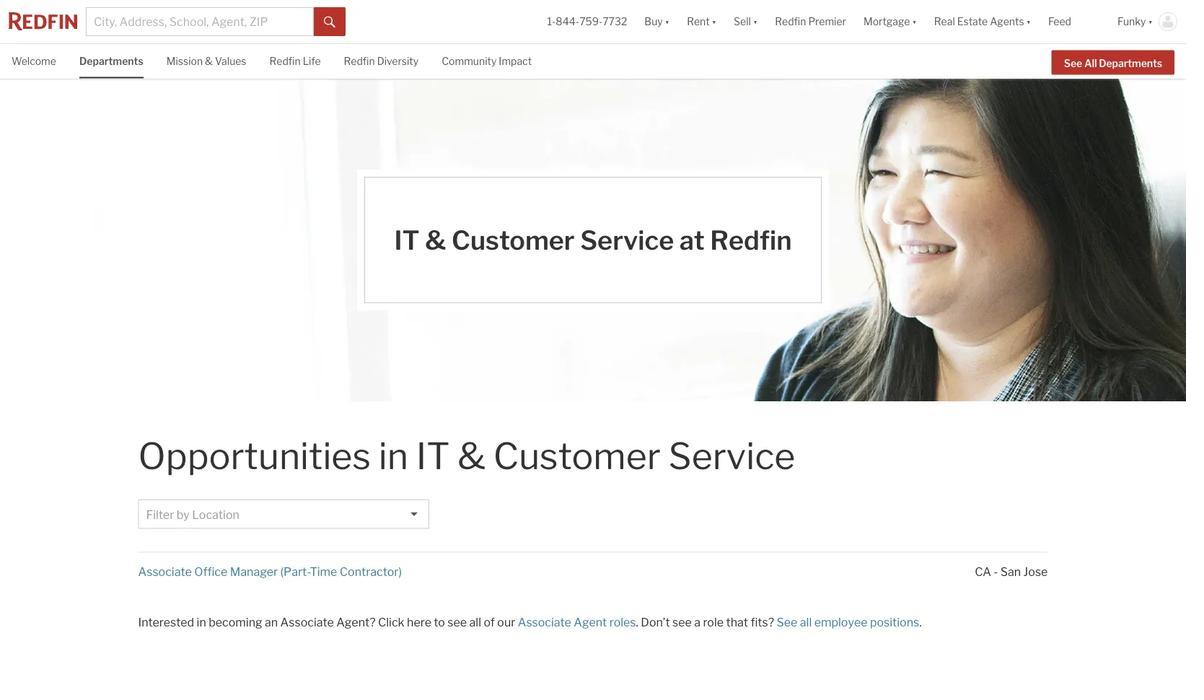 Task type: vqa. For each thing, say whether or not it's contained in the screenshot.
tab list inside Around This Home dialog
no



Task type: describe. For each thing, give the bounding box(es) containing it.
that
[[726, 615, 749, 629]]

1 vertical spatial it
[[416, 434, 450, 478]]

1 vertical spatial customer
[[494, 434, 661, 478]]

mortgage
[[864, 15, 910, 28]]

opportunities
[[138, 434, 371, 478]]

in for opportunities
[[379, 434, 408, 478]]

buy ▾ button
[[636, 0, 679, 43]]

mortgage ▾
[[864, 15, 917, 28]]

associate agent roles link
[[518, 615, 636, 629]]

see all employee positions link
[[777, 615, 920, 629]]

funky
[[1118, 15, 1147, 28]]

here
[[407, 615, 432, 629]]

filter
[[146, 507, 174, 522]]

▾ for sell ▾
[[753, 15, 758, 28]]

1 see from the left
[[448, 615, 467, 629]]

rent ▾
[[687, 15, 717, 28]]

redfin premier button
[[767, 0, 855, 43]]

role
[[703, 615, 724, 629]]

feed
[[1049, 15, 1072, 28]]

844-
[[556, 15, 580, 28]]

rent ▾ button
[[687, 0, 717, 43]]

0 horizontal spatial departments
[[79, 55, 143, 67]]

contractor)
[[340, 565, 402, 579]]

2 horizontal spatial &
[[458, 434, 486, 478]]

departments link
[[79, 44, 143, 77]]

redfin life link
[[270, 44, 321, 77]]

interested
[[138, 615, 194, 629]]

ca - san jose
[[975, 565, 1048, 579]]

1 horizontal spatial associate
[[280, 615, 334, 629]]

City, Address, School, Agent, ZIP search field
[[86, 7, 314, 36]]

2 all from the left
[[800, 615, 812, 629]]

& for mission
[[205, 55, 213, 67]]

redfin for redfin premier
[[775, 15, 807, 28]]

1 vertical spatial service
[[669, 434, 796, 478]]

redfin diversity link
[[344, 44, 419, 77]]

sell ▾ button
[[734, 0, 758, 43]]

buy ▾
[[645, 15, 670, 28]]

submit search image
[[324, 16, 336, 28]]

mission
[[167, 55, 203, 67]]

by
[[177, 507, 190, 522]]

1-844-759-7732
[[547, 15, 628, 28]]

0 vertical spatial customer
[[452, 224, 575, 256]]

it & customer service at redfin
[[394, 224, 792, 256]]

0 vertical spatial service
[[580, 224, 674, 256]]

funky ▾
[[1118, 15, 1153, 28]]

welcome
[[12, 55, 56, 67]]

an
[[265, 615, 278, 629]]

7732
[[603, 15, 628, 28]]

0 horizontal spatial associate
[[138, 565, 192, 579]]

interested in becoming an associate agent? click here to see all of our associate agent roles . don't see a role that fits? see all employee positions .
[[138, 615, 922, 629]]

premier
[[809, 15, 847, 28]]

filter by location
[[146, 507, 240, 522]]

welcome link
[[12, 44, 56, 77]]

2 horizontal spatial associate
[[518, 615, 572, 629]]

redfin for redfin life
[[270, 55, 301, 67]]

1-
[[547, 15, 556, 28]]

agent?
[[336, 615, 376, 629]]

rent
[[687, 15, 710, 28]]

redfin life
[[270, 55, 321, 67]]

at
[[680, 224, 705, 256]]

feed button
[[1040, 0, 1109, 43]]

sell
[[734, 15, 751, 28]]

to
[[434, 615, 445, 629]]

life
[[303, 55, 321, 67]]

▾ for buy ▾
[[665, 15, 670, 28]]

redfin right at
[[711, 224, 792, 256]]

1 . from the left
[[636, 615, 639, 629]]

jose
[[1024, 565, 1048, 579]]

real estate agents ▾
[[935, 15, 1031, 28]]

▾ inside real estate agents ▾ link
[[1027, 15, 1031, 28]]

don't
[[641, 615, 670, 629]]

roles
[[610, 615, 636, 629]]



Task type: locate. For each thing, give the bounding box(es) containing it.
1 ▾ from the left
[[665, 15, 670, 28]]

our
[[498, 615, 516, 629]]

0 horizontal spatial in
[[197, 615, 206, 629]]

see all departments button
[[1052, 50, 1175, 75]]

4 ▾ from the left
[[913, 15, 917, 28]]

0 vertical spatial in
[[379, 434, 408, 478]]

1 vertical spatial in
[[197, 615, 206, 629]]

0 vertical spatial it
[[394, 224, 420, 256]]

office
[[194, 565, 228, 579]]

redfin inside "link"
[[270, 55, 301, 67]]

1 vertical spatial see
[[777, 615, 798, 629]]

0 horizontal spatial see
[[777, 615, 798, 629]]

redfin inside button
[[775, 15, 807, 28]]

all
[[470, 615, 481, 629], [800, 615, 812, 629]]

ca
[[975, 565, 992, 579]]

redfin left diversity
[[344, 55, 375, 67]]

▾ inside mortgage ▾ dropdown button
[[913, 15, 917, 28]]

community impact link
[[442, 44, 532, 77]]

real estate agents ▾ button
[[926, 0, 1040, 43]]

time
[[310, 565, 337, 579]]

▾ right the agents
[[1027, 15, 1031, 28]]

.
[[636, 615, 639, 629], [920, 615, 922, 629]]

1 horizontal spatial in
[[379, 434, 408, 478]]

see right the to
[[448, 615, 467, 629]]

customer
[[452, 224, 575, 256], [494, 434, 661, 478]]

see left a
[[673, 615, 692, 629]]

redfin left life
[[270, 55, 301, 67]]

all left employee
[[800, 615, 812, 629]]

community impact
[[442, 55, 532, 67]]

associate left office
[[138, 565, 192, 579]]

2 see from the left
[[673, 615, 692, 629]]

mission & values
[[167, 55, 247, 67]]

2 vertical spatial &
[[458, 434, 486, 478]]

agent
[[574, 615, 607, 629]]

redfin
[[775, 15, 807, 28], [270, 55, 301, 67], [344, 55, 375, 67], [711, 224, 792, 256]]

associate right our
[[518, 615, 572, 629]]

redfin premier
[[775, 15, 847, 28]]

▾ right buy
[[665, 15, 670, 28]]

0 horizontal spatial &
[[205, 55, 213, 67]]

see all departments
[[1064, 57, 1163, 69]]

1 horizontal spatial see
[[673, 615, 692, 629]]

mission & values link
[[167, 44, 247, 77]]

0 horizontal spatial all
[[470, 615, 481, 629]]

service
[[580, 224, 674, 256], [669, 434, 796, 478]]

rent ▾ button
[[679, 0, 725, 43]]

in for interested
[[197, 615, 206, 629]]

see
[[1064, 57, 1083, 69], [777, 615, 798, 629]]

see right fits?
[[777, 615, 798, 629]]

buy
[[645, 15, 663, 28]]

2 . from the left
[[920, 615, 922, 629]]

all left of
[[470, 615, 481, 629]]

▾ right sell
[[753, 15, 758, 28]]

opportunities in it & customer service
[[138, 434, 796, 478]]

759-
[[580, 15, 603, 28]]

real
[[935, 15, 955, 28]]

▾ for rent ▾
[[712, 15, 717, 28]]

mortgage ▾ button
[[855, 0, 926, 43]]

community
[[442, 55, 497, 67]]

all
[[1085, 57, 1097, 69]]

sell ▾
[[734, 15, 758, 28]]

0 horizontal spatial .
[[636, 615, 639, 629]]

a
[[695, 615, 701, 629]]

▾ inside buy ▾ dropdown button
[[665, 15, 670, 28]]

estate
[[958, 15, 988, 28]]

▾ inside rent ▾ dropdown button
[[712, 15, 717, 28]]

1 all from the left
[[470, 615, 481, 629]]

see inside see all departments button
[[1064, 57, 1083, 69]]

0 horizontal spatial see
[[448, 615, 467, 629]]

0 vertical spatial see
[[1064, 57, 1083, 69]]

mortgage ▾ button
[[864, 0, 917, 43]]

impact
[[499, 55, 532, 67]]

buy ▾ button
[[645, 0, 670, 43]]

manager
[[230, 565, 278, 579]]

it
[[394, 224, 420, 256], [416, 434, 450, 478]]

▾
[[665, 15, 670, 28], [712, 15, 717, 28], [753, 15, 758, 28], [913, 15, 917, 28], [1027, 15, 1031, 28], [1149, 15, 1153, 28]]

sell ▾ button
[[725, 0, 767, 43]]

associate right an
[[280, 615, 334, 629]]

1 horizontal spatial .
[[920, 615, 922, 629]]

▾ for mortgage ▾
[[913, 15, 917, 28]]

-
[[994, 565, 999, 579]]

see
[[448, 615, 467, 629], [673, 615, 692, 629]]

redfin left the 'premier'
[[775, 15, 807, 28]]

in
[[379, 434, 408, 478], [197, 615, 206, 629]]

see left all
[[1064, 57, 1083, 69]]

▾ for funky ▾
[[1149, 15, 1153, 28]]

fits?
[[751, 615, 775, 629]]

(part-
[[280, 565, 310, 579]]

1 horizontal spatial &
[[425, 224, 446, 256]]

0 vertical spatial &
[[205, 55, 213, 67]]

5 ▾ from the left
[[1027, 15, 1031, 28]]

redfin for redfin diversity
[[344, 55, 375, 67]]

1 horizontal spatial all
[[800, 615, 812, 629]]

agents
[[990, 15, 1025, 28]]

& for it
[[425, 224, 446, 256]]

associate
[[138, 565, 192, 579], [280, 615, 334, 629], [518, 615, 572, 629]]

▾ right mortgage
[[913, 15, 917, 28]]

▾ right rent
[[712, 15, 717, 28]]

associate office manager (part-time contractor) link
[[138, 565, 402, 579]]

location
[[192, 507, 240, 522]]

1-844-759-7732 link
[[547, 15, 628, 28]]

&
[[205, 55, 213, 67], [425, 224, 446, 256], [458, 434, 486, 478]]

positions
[[870, 615, 920, 629]]

values
[[215, 55, 247, 67]]

1 horizontal spatial see
[[1064, 57, 1083, 69]]

departments
[[79, 55, 143, 67], [1099, 57, 1163, 69]]

of
[[484, 615, 495, 629]]

diversity
[[377, 55, 419, 67]]

2 ▾ from the left
[[712, 15, 717, 28]]

departments inside button
[[1099, 57, 1163, 69]]

▾ right "funky"
[[1149, 15, 1153, 28]]

1 horizontal spatial departments
[[1099, 57, 1163, 69]]

3 ▾ from the left
[[753, 15, 758, 28]]

becoming
[[209, 615, 262, 629]]

redfin diversity
[[344, 55, 419, 67]]

san
[[1001, 565, 1021, 579]]

real estate agents ▾ link
[[935, 0, 1031, 43]]

▾ inside sell ▾ dropdown button
[[753, 15, 758, 28]]

1 vertical spatial &
[[425, 224, 446, 256]]

click
[[378, 615, 405, 629]]

employee
[[815, 615, 868, 629]]

6 ▾ from the left
[[1149, 15, 1153, 28]]

associate office manager (part-time contractor)
[[138, 565, 402, 579]]



